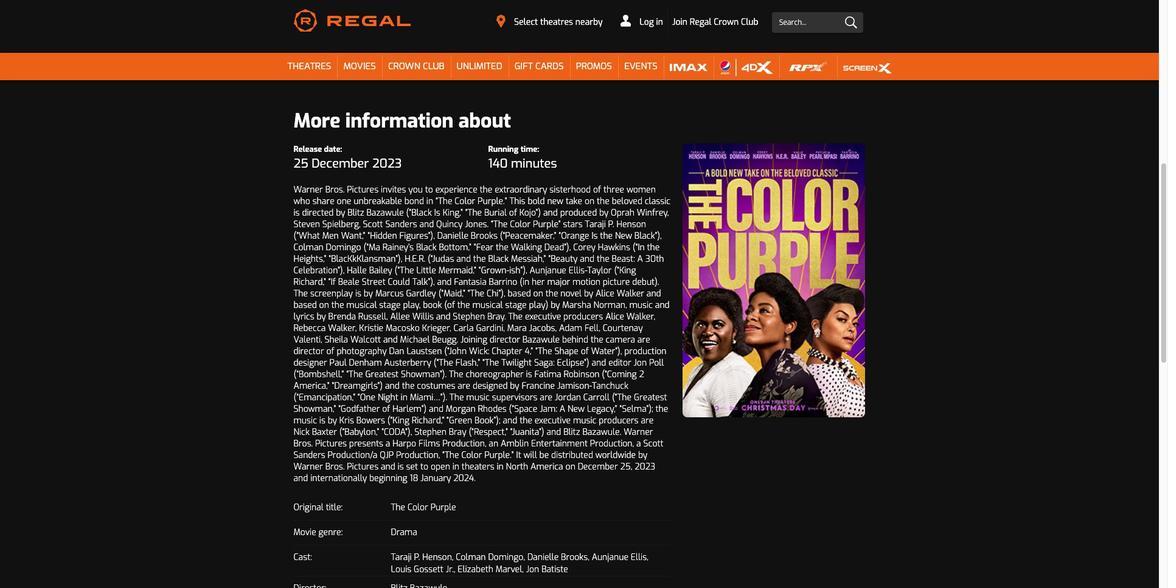 Task type: vqa. For each thing, say whether or not it's contained in the screenshot.


Task type: locate. For each thing, give the bounding box(es) containing it.
date:
[[324, 144, 342, 155]]

1 vertical spatial greatest
[[634, 392, 667, 404]]

courtenay
[[603, 323, 643, 334]]

("the down ("coming
[[612, 392, 632, 404]]

1 vertical spatial blitz
[[563, 427, 580, 438]]

0 horizontal spatial ("the
[[395, 265, 414, 277]]

0 horizontal spatial crown
[[388, 60, 420, 73]]

colman up elizabeth
[[456, 552, 486, 564]]

executive down her at the left of the page
[[525, 311, 561, 323]]

1 horizontal spatial stephen
[[453, 311, 485, 323]]

1 vertical spatial executive
[[535, 415, 571, 427]]

2023 right 25,
[[635, 462, 655, 473]]

warner up directed
[[294, 184, 323, 196]]

production, down ""green"
[[442, 438, 486, 450]]

bros.
[[325, 184, 345, 196], [294, 438, 313, 450], [325, 462, 345, 473]]

events
[[624, 60, 658, 73]]

chapter
[[492, 346, 522, 357]]

0 horizontal spatial sanders
[[294, 450, 325, 462]]

0 horizontal spatial black
[[416, 242, 437, 253]]

time:
[[521, 144, 539, 155]]

1 horizontal spatial production,
[[442, 438, 486, 450]]

2 musical from the left
[[472, 300, 503, 311]]

0 horizontal spatial december
[[312, 156, 369, 172]]

pictures down presents in the bottom of the page
[[347, 462, 378, 473]]

club
[[741, 16, 758, 28], [423, 60, 444, 73]]

the up lyrics
[[294, 288, 308, 300]]

0 horizontal spatial based
[[294, 300, 317, 311]]

a left 30th
[[637, 253, 643, 265]]

"the right 4,"
[[535, 346, 552, 357]]

norman,
[[594, 300, 627, 311]]

0 horizontal spatial 2023
[[372, 156, 402, 172]]

nick
[[294, 427, 310, 438]]

0 vertical spatial taraji
[[585, 219, 606, 230]]

1 vertical spatial a
[[560, 404, 565, 415]]

stage
[[379, 300, 401, 311], [505, 300, 527, 311]]

0 vertical spatial december
[[312, 156, 369, 172]]

the right behind on the bottom
[[591, 334, 603, 346]]

colman down steven
[[294, 242, 323, 253]]

screenplay
[[310, 288, 353, 300]]

"orange
[[559, 230, 589, 242]]

0 vertical spatial danielle
[[437, 230, 468, 242]]

1 horizontal spatial greatest
[[634, 392, 667, 404]]

1 horizontal spatial musical
[[472, 300, 503, 311]]

1 vertical spatial alice
[[605, 311, 624, 323]]

walker,
[[626, 311, 655, 323], [328, 323, 357, 334]]

black up little
[[416, 242, 437, 253]]

events link
[[618, 53, 664, 80]]

based up rebecca
[[294, 300, 317, 311]]

0 vertical spatial crown
[[714, 16, 739, 28]]

bottom,"
[[439, 242, 471, 253]]

color left "purple"
[[408, 502, 428, 514]]

0 horizontal spatial p.
[[414, 552, 420, 564]]

join regal crown club
[[672, 16, 758, 28]]

based left her at the left of the page
[[508, 288, 531, 300]]

0 vertical spatial ("king
[[614, 265, 636, 277]]

colman
[[294, 242, 323, 253], [456, 552, 486, 564]]

1 horizontal spatial is
[[592, 230, 598, 242]]

p. inside warner bros. pictures invites you to experience the extraordinary sisterhood of three women who share one unbreakable bond in "the color purple." this bold new take on the beloved classic is directed by blitz bazawule ("black is king," "the burial of kojo") and produced by oprah winfrey, steven spielberg, scott sanders and quincy jones. "the color purple" stars taraji p. henson ("what men want," "hidden figures"), danielle brooks ("peacemaker," "orange is the new black"), colman domingo ("ma rainey's black bottom," "fear the walking dead"), corey hawkins ("in the heights," "blackkklansman"), h.e.r. ("judas and the black messiah," "beauty and the beast: a 30th celebration"), halle bailey ("the little mermaid," "grown-ish"), aunjanue ellis-taylor ("king richard," "if beale street could talk"), and fantasia barrino (in her major motion picture debut). the screenplay is by marcus gardley ("maid," "the chi"), based on the novel by alice walker and based on the musical stage play, book (of the musical stage play) by marsha norman, music and lyrics by brenda russell, allee willis and stephen bray. the executive producers alice walker, rebecca walker, kristie macosko krieger, carla gardini, mara jacobs, adam fell, courtenay valenti, sheila walcott and michael beugg. joining director bazawule behind the camera are director of photography dan laustsen ("john wick: chapter 4," "the shape of water"), production designer paul denham austerberry ("the flash," "the twilight saga: eclipse") and editor jon poll ("bombshell," "the greatest showman"). the choreographer is fatima robinson ("coming 2 america," "dreamgirls") and the costumes are designed by francine jamison-tanchuck ("emancipation," "one night in miami…"). the music supervisors are jordan carroll ("the greatest showman," "godfather of harlem") and morgan rhodes ("space jam: a new legacy," "selma"); the music is by kris bowers ("king richard," "green book"); and the executive music producers are nick baxter ("babylon," "coda"), stephen bray ("respect," "juanita") and blitz bazawule. warner bros. pictures presents a harpo films production, an amblin entertainment production, a scott sanders production/a qjp production, "the color purple." it will be distributed worldwide by warner bros. pictures and is set to open in theaters in north america on december 25, 2023 and internationally beginning 18 january 2024.
[[608, 219, 614, 230]]

0 vertical spatial p.
[[608, 219, 614, 230]]

0 horizontal spatial walker,
[[328, 323, 357, 334]]

music down debut). at the right of page
[[629, 300, 653, 311]]

stage left play,
[[379, 300, 401, 311]]

michael
[[400, 334, 430, 346]]

twilight
[[501, 357, 532, 369]]

crown right 'regal'
[[714, 16, 739, 28]]

bond
[[404, 196, 424, 207]]

ish"),
[[509, 265, 527, 277]]

1 horizontal spatial ("king
[[614, 265, 636, 277]]

and right ("judas on the top left of page
[[456, 253, 471, 265]]

log in link
[[617, 7, 668, 37]]

1 vertical spatial danielle
[[527, 552, 559, 564]]

new left ("in
[[615, 230, 632, 242]]

(in
[[520, 277, 529, 288]]

poll
[[649, 357, 664, 369]]

are left jordan
[[540, 392, 553, 404]]

by right lyrics
[[317, 311, 326, 323]]

her
[[532, 277, 545, 288]]

black
[[416, 242, 437, 253], [488, 253, 509, 265]]

1 horizontal spatial aunjanue
[[592, 552, 628, 564]]

austerberry
[[384, 357, 431, 369]]

street
[[362, 277, 386, 288]]

1 vertical spatial sanders
[[294, 450, 325, 462]]

halle
[[347, 265, 367, 277]]

1 horizontal spatial taraji
[[585, 219, 606, 230]]

color
[[455, 196, 475, 207], [510, 219, 531, 230], [461, 450, 482, 462], [408, 502, 428, 514]]

"the right jones.
[[491, 219, 508, 230]]

amblin
[[501, 438, 529, 450]]

and left editor
[[592, 357, 606, 369]]

1 horizontal spatial ("the
[[434, 357, 453, 369]]

0 vertical spatial 2023
[[372, 156, 402, 172]]

alice up camera
[[605, 311, 624, 323]]

"beauty
[[548, 253, 578, 265]]

bros. down baxter on the left bottom of the page
[[325, 462, 345, 473]]

0 horizontal spatial taraji
[[391, 552, 412, 564]]

december inside the release date: 25 december 2023
[[312, 156, 369, 172]]

musical up kristie at the left bottom of page
[[346, 300, 377, 311]]

alice
[[596, 288, 614, 300], [605, 311, 624, 323]]

wick:
[[469, 346, 489, 357]]

0 vertical spatial sanders
[[385, 219, 417, 230]]

a left harpo
[[386, 438, 390, 450]]

walcott
[[350, 334, 381, 346]]

1 vertical spatial bazawule
[[522, 334, 560, 346]]

0 horizontal spatial bazawule
[[367, 207, 404, 219]]

1 vertical spatial stephen
[[414, 427, 446, 438]]

a
[[637, 253, 643, 265], [560, 404, 565, 415]]

club up pepsi 4dx logo
[[741, 16, 758, 28]]

screenx image
[[843, 59, 892, 77]]

miami…").
[[410, 392, 447, 404]]

of right valenti,
[[326, 346, 334, 357]]

in
[[656, 16, 663, 28], [426, 196, 433, 207], [401, 392, 408, 404], [452, 462, 459, 473], [497, 462, 504, 473]]

1 horizontal spatial scott
[[643, 438, 663, 450]]

0 horizontal spatial scott
[[363, 219, 383, 230]]

water"),
[[591, 346, 622, 357]]

0 vertical spatial warner
[[294, 184, 323, 196]]

producers up behind on the bottom
[[563, 311, 603, 323]]

0 vertical spatial richard,"
[[294, 277, 326, 288]]

1 a from the left
[[386, 438, 390, 450]]

2 vertical spatial warner
[[294, 462, 323, 473]]

the right her at the left of the page
[[545, 288, 558, 300]]

taraji right stars
[[585, 219, 606, 230]]

0 horizontal spatial a
[[560, 404, 565, 415]]

a right jam:
[[560, 404, 565, 415]]

0 vertical spatial a
[[637, 253, 643, 265]]

running time: 140 minutes
[[488, 144, 557, 172]]

produced
[[560, 207, 597, 219]]

("respect,"
[[469, 427, 508, 438]]

marcus
[[375, 288, 404, 300]]

producers down the carroll on the bottom of the page
[[599, 415, 639, 427]]

release
[[294, 144, 322, 155]]

by right novel
[[584, 288, 593, 300]]

"the
[[436, 196, 452, 207], [465, 207, 482, 219], [491, 219, 508, 230], [468, 288, 484, 300], [535, 346, 552, 357], [482, 357, 499, 369], [346, 369, 363, 381], [442, 450, 459, 462]]

purple"
[[533, 219, 561, 230]]

0 vertical spatial executive
[[525, 311, 561, 323]]

the left jam:
[[520, 415, 532, 427]]

the left oprah
[[597, 196, 609, 207]]

jon left the poll
[[634, 357, 647, 369]]

2 vertical spatial bros.
[[325, 462, 345, 473]]

2023 inside the release date: 25 december 2023
[[372, 156, 402, 172]]

("the down beugg.
[[434, 357, 453, 369]]

music down ("emancipation,"
[[294, 415, 317, 427]]

scott down "selma");
[[643, 438, 663, 450]]

production, up 25,
[[590, 438, 634, 450]]

("peacemaker,"
[[500, 230, 556, 242]]

invites
[[381, 184, 406, 196]]

1 horizontal spatial new
[[615, 230, 632, 242]]

(of
[[444, 300, 455, 311]]

are
[[637, 334, 650, 346], [458, 381, 470, 392], [540, 392, 553, 404], [641, 415, 654, 427]]

0 vertical spatial club
[[741, 16, 758, 28]]

1 vertical spatial new
[[568, 404, 585, 415]]

release date: 25 december 2023
[[294, 144, 402, 172]]

executive up entertainment
[[535, 415, 571, 427]]

valenti,
[[294, 334, 322, 346]]

jon inside taraji p. henson, colman domingo, danielle brooks, aunjanue  ellis, louis  gossett jr., elizabeth  marvel, jon batiste
[[526, 564, 539, 576]]

1 horizontal spatial director
[[490, 334, 520, 346]]

1 vertical spatial ("king
[[387, 415, 409, 427]]

0 horizontal spatial jon
[[526, 564, 539, 576]]

tanchuck
[[592, 381, 628, 392]]

0 horizontal spatial aunjanue
[[530, 265, 566, 277]]

costumes
[[417, 381, 455, 392]]

0 horizontal spatial colman
[[294, 242, 323, 253]]

0 vertical spatial greatest
[[365, 369, 399, 381]]

a
[[386, 438, 390, 450], [636, 438, 641, 450]]

by left marcus
[[364, 288, 373, 300]]

colman inside taraji p. henson, colman domingo, danielle brooks, aunjanue  ellis, louis  gossett jr., elizabeth  marvel, jon batiste
[[456, 552, 486, 564]]

beginning
[[369, 473, 407, 485]]

extraordinary
[[495, 184, 547, 196]]

brooks,
[[561, 552, 589, 564]]

bros. up directed
[[325, 184, 345, 196]]

taraji up louis
[[391, 552, 412, 564]]

jon left batiste
[[526, 564, 539, 576]]

purple."
[[478, 196, 507, 207], [484, 450, 514, 462]]

to right set
[[420, 462, 428, 473]]

("king up harpo
[[387, 415, 409, 427]]

0 vertical spatial is
[[434, 207, 440, 219]]

0 vertical spatial purple."
[[478, 196, 507, 207]]

1 vertical spatial colman
[[456, 552, 486, 564]]

("space
[[509, 404, 537, 415]]

and right willis
[[436, 311, 451, 323]]

0 vertical spatial stephen
[[453, 311, 485, 323]]

gardini,
[[476, 323, 505, 334]]

0 horizontal spatial stage
[[379, 300, 401, 311]]

marsha
[[562, 300, 591, 311]]

1 horizontal spatial a
[[636, 438, 641, 450]]

about
[[458, 108, 511, 134]]

warner down "selma");
[[624, 427, 653, 438]]

eclipse")
[[557, 357, 589, 369]]

greatest down the 2
[[634, 392, 667, 404]]

legacy,"
[[587, 404, 617, 415]]

theatres
[[287, 60, 331, 73]]

and down the austerberry
[[385, 381, 400, 392]]

0 vertical spatial alice
[[596, 288, 614, 300]]

new down jamison-
[[568, 404, 585, 415]]

winfrey,
[[637, 207, 669, 219]]

dead"),
[[544, 242, 571, 253]]

allee
[[390, 311, 410, 323]]

0 horizontal spatial club
[[423, 60, 444, 73]]

2 horizontal spatial ("the
[[612, 392, 632, 404]]

1 horizontal spatial bazawule
[[522, 334, 560, 346]]

black left ish"),
[[488, 253, 509, 265]]

2 vertical spatial ("the
[[612, 392, 632, 404]]

bros. down showman," at the bottom left of the page
[[294, 438, 313, 450]]

crown
[[714, 16, 739, 28], [388, 60, 420, 73]]

"coda"),
[[382, 427, 412, 438]]

1 horizontal spatial colman
[[456, 552, 486, 564]]

shape
[[554, 346, 579, 357]]

corey
[[573, 242, 596, 253]]

music
[[629, 300, 653, 311], [466, 392, 490, 404], [294, 415, 317, 427], [573, 415, 596, 427]]

women
[[627, 184, 656, 196]]

1 vertical spatial taraji
[[391, 552, 412, 564]]

stephen left bray
[[414, 427, 446, 438]]

1 horizontal spatial december
[[578, 462, 618, 473]]

("maid,"
[[438, 288, 465, 300]]

p. left henson
[[608, 219, 614, 230]]

1 vertical spatial p.
[[414, 552, 420, 564]]

"green
[[447, 415, 472, 427]]

in right night
[[401, 392, 408, 404]]

crown right movies
[[388, 60, 420, 73]]

("emancipation,"
[[294, 392, 355, 404]]

krieger,
[[422, 323, 451, 334]]

0 horizontal spatial is
[[434, 207, 440, 219]]

sanders up "rainey's"
[[385, 219, 417, 230]]

designer
[[294, 357, 327, 369]]

1 horizontal spatial jon
[[634, 357, 647, 369]]

december inside warner bros. pictures invites you to experience the extraordinary sisterhood of three women who share one unbreakable bond in "the color purple." this bold new take on the beloved classic is directed by blitz bazawule ("black is king," "the burial of kojo") and produced by oprah winfrey, steven spielberg, scott sanders and quincy jones. "the color purple" stars taraji p. henson ("what men want," "hidden figures"), danielle brooks ("peacemaker," "orange is the new black"), colman domingo ("ma rainey's black bottom," "fear the walking dead"), corey hawkins ("in the heights," "blackkklansman"), h.e.r. ("judas and the black messiah," "beauty and the beast: a 30th celebration"), halle bailey ("the little mermaid," "grown-ish"), aunjanue ellis-taylor ("king richard," "if beale street could talk"), and fantasia barrino (in her major motion picture debut). the screenplay is by marcus gardley ("maid," "the chi"), based on the novel by alice walker and based on the musical stage play, book (of the musical stage play) by marsha norman, music and lyrics by brenda russell, allee willis and stephen bray. the executive producers alice walker, rebecca walker, kristie macosko krieger, carla gardini, mara jacobs, adam fell, courtenay valenti, sheila walcott and michael beugg. joining director bazawule behind the camera are director of photography dan laustsen ("john wick: chapter 4," "the shape of water"), production designer paul denham austerberry ("the flash," "the twilight saga: eclipse") and editor jon poll ("bombshell," "the greatest showman"). the choreographer is fatima robinson ("coming 2 america," "dreamgirls") and the costumes are designed by francine jamison-tanchuck ("emancipation," "one night in miami…"). the music supervisors are jordan carroll ("the greatest showman," "godfather of harlem") and morgan rhodes ("space jam: a new legacy," "selma"); the music is by kris bowers ("king richard," "green book"); and the executive music producers are nick baxter ("babylon," "coda"), stephen bray ("respect," "juanita") and blitz bazawule. warner bros. pictures presents a harpo films production, an amblin entertainment production, a scott sanders production/a qjp production, "the color purple." it will be distributed worldwide by warner bros. pictures and is set to open in theaters in north america on december 25, 2023 and internationally beginning 18 january 2024.
[[578, 462, 618, 473]]

blitz up distributed
[[563, 427, 580, 438]]

1 vertical spatial 2023
[[635, 462, 655, 473]]

warner down 'nick'
[[294, 462, 323, 473]]

map marker icon image
[[497, 15, 506, 28]]

user icon image
[[621, 15, 631, 27]]

take
[[566, 196, 582, 207]]

regal
[[690, 16, 711, 28]]

taraji inside warner bros. pictures invites you to experience the extraordinary sisterhood of three women who share one unbreakable bond in "the color purple." this bold new take on the beloved classic is directed by blitz bazawule ("black is king," "the burial of kojo") and produced by oprah winfrey, steven spielberg, scott sanders and quincy jones. "the color purple" stars taraji p. henson ("what men want," "hidden figures"), danielle brooks ("peacemaker," "orange is the new black"), colman domingo ("ma rainey's black bottom," "fear the walking dead"), corey hawkins ("in the heights," "blackkklansman"), h.e.r. ("judas and the black messiah," "beauty and the beast: a 30th celebration"), halle bailey ("the little mermaid," "grown-ish"), aunjanue ellis-taylor ("king richard," "if beale street could talk"), and fantasia barrino (in her major motion picture debut). the screenplay is by marcus gardley ("maid," "the chi"), based on the novel by alice walker and based on the musical stage play, book (of the musical stage play) by marsha norman, music and lyrics by brenda russell, allee willis and stephen bray. the executive producers alice walker, rebecca walker, kristie macosko krieger, carla gardini, mara jacobs, adam fell, courtenay valenti, sheila walcott and michael beugg. joining director bazawule behind the camera are director of photography dan laustsen ("john wick: chapter 4," "the shape of water"), production designer paul denham austerberry ("the flash," "the twilight saga: eclipse") and editor jon poll ("bombshell," "the greatest showman"). the choreographer is fatima robinson ("coming 2 america," "dreamgirls") and the costumes are designed by francine jamison-tanchuck ("emancipation," "one night in miami…"). the music supervisors are jordan carroll ("the greatest showman," "godfather of harlem") and morgan rhodes ("space jam: a new legacy," "selma"); the music is by kris bowers ("king richard," "green book"); and the executive music producers are nick baxter ("babylon," "coda"), stephen bray ("respect," "juanita") and blitz bazawule. warner bros. pictures presents a harpo films production, an amblin entertainment production, a scott sanders production/a qjp production, "the color purple." it will be distributed worldwide by warner bros. pictures and is set to open in theaters in north america on december 25, 2023 and internationally beginning 18 january 2024.
[[585, 219, 606, 230]]

taraji inside taraji p. henson, colman domingo, danielle brooks, aunjanue  ellis, louis  gossett jr., elizabeth  marvel, jon batiste
[[391, 552, 412, 564]]

movie
[[294, 527, 316, 539]]

is right "orange
[[592, 230, 598, 242]]

danielle
[[437, 230, 468, 242], [527, 552, 559, 564]]

gift cards
[[514, 60, 564, 73]]

0 vertical spatial blitz
[[348, 207, 364, 219]]

genre:
[[319, 527, 343, 539]]

jon inside warner bros. pictures invites you to experience the extraordinary sisterhood of three women who share one unbreakable bond in "the color purple." this bold new take on the beloved classic is directed by blitz bazawule ("black is king," "the burial of kojo") and produced by oprah winfrey, steven spielberg, scott sanders and quincy jones. "the color purple" stars taraji p. henson ("what men want," "hidden figures"), danielle brooks ("peacemaker," "orange is the new black"), colman domingo ("ma rainey's black bottom," "fear the walking dead"), corey hawkins ("in the heights," "blackkklansman"), h.e.r. ("judas and the black messiah," "beauty and the beast: a 30th celebration"), halle bailey ("the little mermaid," "grown-ish"), aunjanue ellis-taylor ("king richard," "if beale street could talk"), and fantasia barrino (in her major motion picture debut). the screenplay is by marcus gardley ("maid," "the chi"), based on the novel by alice walker and based on the musical stage play, book (of the musical stage play) by marsha norman, music and lyrics by brenda russell, allee willis and stephen bray. the executive producers alice walker, rebecca walker, kristie macosko krieger, carla gardini, mara jacobs, adam fell, courtenay valenti, sheila walcott and michael beugg. joining director bazawule behind the camera are director of photography dan laustsen ("john wick: chapter 4," "the shape of water"), production designer paul denham austerberry ("the flash," "the twilight saga: eclipse") and editor jon poll ("bombshell," "the greatest showman"). the choreographer is fatima robinson ("coming 2 america," "dreamgirls") and the costumes are designed by francine jamison-tanchuck ("emancipation," "one night in miami…"). the music supervisors are jordan carroll ("the greatest showman," "godfather of harlem") and morgan rhodes ("space jam: a new legacy," "selma"); the music is by kris bowers ("king richard," "green book"); and the executive music producers are nick baxter ("babylon," "coda"), stephen bray ("respect," "juanita") and blitz bazawule. warner bros. pictures presents a harpo films production, an amblin entertainment production, a scott sanders production/a qjp production, "the color purple." it will be distributed worldwide by warner bros. pictures and is set to open in theaters in north america on december 25, 2023 and internationally beginning 18 january 2024.
[[634, 357, 647, 369]]

three
[[603, 184, 624, 196]]

alice down taylor
[[596, 288, 614, 300]]

0 horizontal spatial blitz
[[348, 207, 364, 219]]

0 horizontal spatial new
[[568, 404, 585, 415]]

on right america
[[565, 462, 575, 473]]

bazawule up ""hidden"
[[367, 207, 404, 219]]

1 vertical spatial december
[[578, 462, 618, 473]]

0 vertical spatial bazawule
[[367, 207, 404, 219]]

("bombshell,"
[[294, 369, 344, 381]]



Task type: describe. For each thing, give the bounding box(es) containing it.
the up "burial"
[[480, 184, 492, 196]]

of right shape at left bottom
[[581, 346, 589, 357]]

america,"
[[294, 381, 330, 392]]

burial
[[484, 207, 507, 219]]

1 horizontal spatial sanders
[[385, 219, 417, 230]]

25,
[[620, 462, 632, 473]]

adam
[[559, 323, 582, 334]]

camera
[[606, 334, 635, 346]]

2 a from the left
[[636, 438, 641, 450]]

movie genre:
[[294, 527, 343, 539]]

2 stage from the left
[[505, 300, 527, 311]]

1 horizontal spatial club
[[741, 16, 758, 28]]

and down debut). at the right of page
[[655, 300, 670, 311]]

0 horizontal spatial production,
[[396, 450, 440, 462]]

music down the carroll on the bottom of the page
[[573, 415, 596, 427]]

1 vertical spatial to
[[420, 462, 428, 473]]

domingo,
[[488, 552, 525, 564]]

taylor
[[587, 265, 612, 277]]

presents
[[349, 438, 383, 450]]

imax image
[[670, 59, 708, 77]]

directed
[[302, 207, 334, 219]]

picture
[[603, 277, 630, 288]]

regal image
[[294, 9, 410, 32]]

rpx - regal premium experience image
[[785, 59, 831, 77]]

"one
[[358, 392, 375, 404]]

entertainment
[[531, 438, 588, 450]]

drama
[[391, 527, 417, 539]]

the right bray.
[[508, 311, 523, 323]]

debut).
[[632, 277, 659, 288]]

1 vertical spatial scott
[[643, 438, 663, 450]]

and down costumes
[[429, 404, 443, 415]]

title:
[[326, 502, 343, 514]]

original
[[294, 502, 324, 514]]

the down the austerberry
[[402, 381, 415, 392]]

louis
[[391, 564, 411, 576]]

internationally
[[310, 473, 367, 485]]

chi"),
[[487, 288, 505, 300]]

black"),
[[634, 230, 662, 242]]

and right book"); on the bottom of the page
[[503, 415, 517, 427]]

danielle inside warner bros. pictures invites you to experience the extraordinary sisterhood of three women who share one unbreakable bond in "the color purple." this bold new take on the beloved classic is directed by blitz bazawule ("black is king," "the burial of kojo") and produced by oprah winfrey, steven spielberg, scott sanders and quincy jones. "the color purple" stars taraji p. henson ("what men want," "hidden figures"), danielle brooks ("peacemaker," "orange is the new black"), colman domingo ("ma rainey's black bottom," "fear the walking dead"), corey hawkins ("in the heights," "blackkklansman"), h.e.r. ("judas and the black messiah," "beauty and the beast: a 30th celebration"), halle bailey ("the little mermaid," "grown-ish"), aunjanue ellis-taylor ("king richard," "if beale street could talk"), and fantasia barrino (in her major motion picture debut). the screenplay is by marcus gardley ("maid," "the chi"), based on the novel by alice walker and based on the musical stage play, book (of the musical stage play) by marsha norman, music and lyrics by brenda russell, allee willis and stephen bray. the executive producers alice walker, rebecca walker, kristie macosko krieger, carla gardini, mara jacobs, adam fell, courtenay valenti, sheila walcott and michael beugg. joining director bazawule behind the camera are director of photography dan laustsen ("john wick: chapter 4," "the shape of water"), production designer paul denham austerberry ("the flash," "the twilight saga: eclipse") and editor jon poll ("bombshell," "the greatest showman"). the choreographer is fatima robinson ("coming 2 america," "dreamgirls") and the costumes are designed by francine jamison-tanchuck ("emancipation," "one night in miami…"). the music supervisors are jordan carroll ("the greatest showman," "godfather of harlem") and morgan rhodes ("space jam: a new legacy," "selma"); the music is by kris bowers ("king richard," "green book"); and the executive music producers are nick baxter ("babylon," "coda"), stephen bray ("respect," "juanita") and blitz bazawule. warner bros. pictures presents a harpo films production, an amblin entertainment production, a scott sanders production/a qjp production, "the color purple." it will be distributed worldwide by warner bros. pictures and is set to open in theaters in north america on december 25, 2023 and internationally beginning 18 january 2024.
[[437, 230, 468, 242]]

1 vertical spatial pictures
[[315, 438, 347, 450]]

on right take
[[585, 196, 594, 207]]

pepsi 4dx logo image
[[720, 59, 773, 77]]

editor
[[608, 357, 631, 369]]

and down jam:
[[547, 427, 561, 438]]

and up motion
[[580, 253, 594, 265]]

saga:
[[534, 357, 555, 369]]

"dreamgirls")
[[332, 381, 383, 392]]

new
[[547, 196, 563, 207]]

are down the 2
[[641, 415, 654, 427]]

by left kris
[[328, 415, 337, 427]]

and left 'quincy'
[[419, 219, 434, 230]]

by down the twilight
[[510, 381, 519, 392]]

rhodes
[[478, 404, 507, 415]]

0 vertical spatial pictures
[[347, 184, 378, 196]]

25
[[294, 156, 308, 172]]

("ma
[[363, 242, 380, 253]]

more
[[294, 108, 340, 134]]

on right lyrics
[[319, 300, 329, 311]]

1 horizontal spatial black
[[488, 253, 509, 265]]

0 horizontal spatial greatest
[[365, 369, 399, 381]]

unlimited link
[[451, 53, 508, 80]]

1 vertical spatial producers
[[599, 415, 639, 427]]

are right camera
[[637, 334, 650, 346]]

the down "if
[[331, 300, 344, 311]]

color down this
[[510, 219, 531, 230]]

brenda
[[328, 311, 356, 323]]

0 vertical spatial ("the
[[395, 265, 414, 277]]

0 vertical spatial bros.
[[325, 184, 345, 196]]

cast:
[[294, 552, 312, 564]]

figures"),
[[399, 230, 435, 242]]

the right "selma");
[[656, 404, 668, 415]]

baxter
[[312, 427, 337, 438]]

bailey
[[369, 265, 392, 277]]

purple
[[431, 502, 456, 514]]

on right (in
[[533, 288, 543, 300]]

gift cards link
[[508, 53, 570, 80]]

0 horizontal spatial ("king
[[387, 415, 409, 427]]

is down ("emancipation,"
[[319, 415, 325, 427]]

of left kojo") on the left top
[[509, 207, 517, 219]]

jr.,
[[446, 564, 455, 576]]

1 vertical spatial purple."
[[484, 450, 514, 462]]

1 horizontal spatial based
[[508, 288, 531, 300]]

in right open
[[452, 462, 459, 473]]

bold
[[528, 196, 545, 207]]

want,"
[[341, 230, 365, 242]]

select theatres nearby
[[514, 16, 603, 28]]

share
[[312, 196, 334, 207]]

("in
[[633, 242, 645, 253]]

is left set
[[398, 462, 404, 473]]

by left oprah
[[599, 207, 609, 219]]

2 horizontal spatial production,
[[590, 438, 634, 450]]

1 horizontal spatial a
[[637, 253, 643, 265]]

and left 'michael'
[[383, 334, 398, 346]]

the right ("in
[[647, 242, 660, 253]]

2 vertical spatial pictures
[[347, 462, 378, 473]]

1 horizontal spatial crown
[[714, 16, 739, 28]]

the right corey at the top of the page
[[600, 230, 613, 242]]

1 horizontal spatial blitz
[[563, 427, 580, 438]]

1 vertical spatial warner
[[624, 427, 653, 438]]

the color purple
[[391, 502, 456, 514]]

experience
[[435, 184, 477, 196]]

production
[[624, 346, 666, 357]]

beugg.
[[432, 334, 458, 346]]

0 vertical spatial new
[[615, 230, 632, 242]]

1 vertical spatial is
[[592, 230, 598, 242]]

steven
[[294, 219, 320, 230]]

major
[[547, 277, 570, 288]]

classic
[[645, 196, 670, 207]]

the up the drama
[[391, 502, 405, 514]]

0 horizontal spatial stephen
[[414, 427, 446, 438]]

the right (of
[[457, 300, 470, 311]]

1 musical from the left
[[346, 300, 377, 311]]

is left fatima
[[526, 369, 532, 381]]

p. inside taraji p. henson, colman domingo, danielle brooks, aunjanue  ellis, louis  gossett jr., elizabeth  marvel, jon batiste
[[414, 552, 420, 564]]

the up ""green"
[[449, 392, 464, 404]]

are up morgan
[[458, 381, 470, 392]]

fell,
[[585, 323, 600, 334]]

"the down bray
[[442, 450, 459, 462]]

"the right king,"
[[465, 207, 482, 219]]

jamison-
[[557, 381, 592, 392]]

Search... text field
[[772, 12, 863, 33]]

the down ("john
[[449, 369, 463, 381]]

1 horizontal spatial walker,
[[626, 311, 655, 323]]

photography
[[337, 346, 387, 357]]

and right "walker"
[[647, 288, 661, 300]]

"godfather
[[338, 404, 380, 415]]

play,
[[403, 300, 421, 311]]

0 vertical spatial to
[[425, 184, 433, 196]]

1 vertical spatial bros.
[[294, 438, 313, 450]]

films
[[419, 438, 440, 450]]

"the left chi"),
[[468, 288, 484, 300]]

of right "one on the bottom left
[[382, 404, 390, 415]]

crown club link
[[382, 53, 451, 80]]

color up 2024.
[[461, 450, 482, 462]]

flash,"
[[456, 357, 480, 369]]

the right the "fear
[[496, 242, 508, 253]]

is left directed
[[294, 207, 300, 219]]

showman,"
[[294, 404, 336, 415]]

aunjanue inside taraji p. henson, colman domingo, danielle brooks, aunjanue  ellis, louis  gossett jr., elizabeth  marvel, jon batiste
[[592, 552, 628, 564]]

2
[[639, 369, 644, 381]]

1 stage from the left
[[379, 300, 401, 311]]

danielle inside taraji p. henson, colman domingo, danielle brooks, aunjanue  ellis, louis  gossett jr., elizabeth  marvel, jon batiste
[[527, 552, 559, 564]]

join regal crown club link
[[668, 7, 763, 37]]

and up original
[[294, 473, 308, 485]]

the color purple image
[[683, 144, 865, 418]]

4,"
[[525, 346, 533, 357]]

gossett
[[414, 564, 443, 576]]

by right play)
[[551, 300, 560, 311]]

0 vertical spatial producers
[[563, 311, 603, 323]]

"the down photography
[[346, 369, 363, 381]]

0 horizontal spatial director
[[294, 346, 324, 357]]

in right bond
[[426, 196, 433, 207]]

rainey's
[[383, 242, 414, 253]]

0 horizontal spatial richard,"
[[294, 277, 326, 288]]

log in
[[637, 16, 663, 28]]

play)
[[529, 300, 548, 311]]

is left street
[[355, 288, 361, 300]]

messiah,"
[[511, 253, 546, 265]]

carla
[[454, 323, 474, 334]]

"the up 'quincy'
[[436, 196, 452, 207]]

"the right flash,"
[[482, 357, 499, 369]]

1 vertical spatial crown
[[388, 60, 420, 73]]

in right log
[[656, 16, 663, 28]]

1 horizontal spatial richard,"
[[412, 415, 444, 427]]

dan
[[389, 346, 404, 357]]

beale
[[338, 277, 359, 288]]

of left three
[[593, 184, 601, 196]]

by right "share"
[[336, 207, 345, 219]]

bray
[[449, 427, 466, 438]]

and right kojo") on the left top
[[543, 207, 558, 219]]

and left set
[[381, 462, 395, 473]]

bazawule.
[[582, 427, 621, 438]]

henson,
[[422, 552, 454, 564]]

qjp
[[380, 450, 394, 462]]

joining
[[460, 334, 487, 346]]

this
[[509, 196, 525, 207]]

beloved
[[612, 196, 642, 207]]

by right 25,
[[638, 450, 647, 462]]

beast:
[[612, 253, 635, 265]]

1 vertical spatial ("the
[[434, 357, 453, 369]]

music up book"); on the bottom of the page
[[466, 392, 490, 404]]

the left beast:
[[597, 253, 609, 265]]

movies
[[343, 60, 376, 73]]

aunjanue inside warner bros. pictures invites you to experience the extraordinary sisterhood of three women who share one unbreakable bond in "the color purple." this bold new take on the beloved classic is directed by blitz bazawule ("black is king," "the burial of kojo") and produced by oprah winfrey, steven spielberg, scott sanders and quincy jones. "the color purple" stars taraji p. henson ("what men want," "hidden figures"), danielle brooks ("peacemaker," "orange is the new black"), colman domingo ("ma rainey's black bottom," "fear the walking dead"), corey hawkins ("in the heights," "blackkklansman"), h.e.r. ("judas and the black messiah," "beauty and the beast: a 30th celebration"), halle bailey ("the little mermaid," "grown-ish"), aunjanue ellis-taylor ("king richard," "if beale street could talk"), and fantasia barrino (in her major motion picture debut). the screenplay is by marcus gardley ("maid," "the chi"), based on the novel by alice walker and based on the musical stage play, book (of the musical stage play) by marsha norman, music and lyrics by brenda russell, allee willis and stephen bray. the executive producers alice walker, rebecca walker, kristie macosko krieger, carla gardini, mara jacobs, adam fell, courtenay valenti, sheila walcott and michael beugg. joining director bazawule behind the camera are director of photography dan laustsen ("john wick: chapter 4," "the shape of water"), production designer paul denham austerberry ("the flash," "the twilight saga: eclipse") and editor jon poll ("bombshell," "the greatest showman"). the choreographer is fatima robinson ("coming 2 america," "dreamgirls") and the costumes are designed by francine jamison-tanchuck ("emancipation," "one night in miami…"). the music supervisors are jordan carroll ("the greatest showman," "godfather of harlem") and morgan rhodes ("space jam: a new legacy," "selma"); the music is by kris bowers ("king richard," "green book"); and the executive music producers are nick baxter ("babylon," "coda"), stephen bray ("respect," "juanita") and blitz bazawule. warner bros. pictures presents a harpo films production, an amblin entertainment production, a scott sanders production/a qjp production, "the color purple." it will be distributed worldwide by warner bros. pictures and is set to open in theaters in north america on december 25, 2023 and internationally beginning 18 january 2024.
[[530, 265, 566, 277]]

2023 inside warner bros. pictures invites you to experience the extraordinary sisterhood of three women who share one unbreakable bond in "the color purple." this bold new take on the beloved classic is directed by blitz bazawule ("black is king," "the burial of kojo") and produced by oprah winfrey, steven spielberg, scott sanders and quincy jones. "the color purple" stars taraji p. henson ("what men want," "hidden figures"), danielle brooks ("peacemaker," "orange is the new black"), colman domingo ("ma rainey's black bottom," "fear the walking dead"), corey hawkins ("in the heights," "blackkklansman"), h.e.r. ("judas and the black messiah," "beauty and the beast: a 30th celebration"), halle bailey ("the little mermaid," "grown-ish"), aunjanue ellis-taylor ("king richard," "if beale street could talk"), and fantasia barrino (in her major motion picture debut). the screenplay is by marcus gardley ("maid," "the chi"), based on the novel by alice walker and based on the musical stage play, book (of the musical stage play) by marsha norman, music and lyrics by brenda russell, allee willis and stephen bray. the executive producers alice walker, rebecca walker, kristie macosko krieger, carla gardini, mara jacobs, adam fell, courtenay valenti, sheila walcott and michael beugg. joining director bazawule behind the camera are director of photography dan laustsen ("john wick: chapter 4," "the shape of water"), production designer paul denham austerberry ("the flash," "the twilight saga: eclipse") and editor jon poll ("bombshell," "the greatest showman"). the choreographer is fatima robinson ("coming 2 america," "dreamgirls") and the costumes are designed by francine jamison-tanchuck ("emancipation," "one night in miami…"). the music supervisors are jordan carroll ("the greatest showman," "godfather of harlem") and morgan rhodes ("space jam: a new legacy," "selma"); the music is by kris bowers ("king richard," "green book"); and the executive music producers are nick baxter ("babylon," "coda"), stephen bray ("respect," "juanita") and blitz bazawule. warner bros. pictures presents a harpo films production, an amblin entertainment production, a scott sanders production/a qjp production, "the color purple." it will be distributed worldwide by warner bros. pictures and is set to open in theaters in north america on december 25, 2023 and internationally beginning 18 january 2024.
[[635, 462, 655, 473]]

morgan
[[446, 404, 475, 415]]

henson
[[617, 219, 646, 230]]

in left north at the left bottom of page
[[497, 462, 504, 473]]

color up jones.
[[455, 196, 475, 207]]

colman inside warner bros. pictures invites you to experience the extraordinary sisterhood of three women who share one unbreakable bond in "the color purple." this bold new take on the beloved classic is directed by blitz bazawule ("black is king," "the burial of kojo") and produced by oprah winfrey, steven spielberg, scott sanders and quincy jones. "the color purple" stars taraji p. henson ("what men want," "hidden figures"), danielle brooks ("peacemaker," "orange is the new black"), colman domingo ("ma rainey's black bottom," "fear the walking dead"), corey hawkins ("in the heights," "blackkklansman"), h.e.r. ("judas and the black messiah," "beauty and the beast: a 30th celebration"), halle bailey ("the little mermaid," "grown-ish"), aunjanue ellis-taylor ("king richard," "if beale street could talk"), and fantasia barrino (in her major motion picture debut). the screenplay is by marcus gardley ("maid," "the chi"), based on the novel by alice walker and based on the musical stage play, book (of the musical stage play) by marsha norman, music and lyrics by brenda russell, allee willis and stephen bray. the executive producers alice walker, rebecca walker, kristie macosko krieger, carla gardini, mara jacobs, adam fell, courtenay valenti, sheila walcott and michael beugg. joining director bazawule behind the camera are director of photography dan laustsen ("john wick: chapter 4," "the shape of water"), production designer paul denham austerberry ("the flash," "the twilight saga: eclipse") and editor jon poll ("bombshell," "the greatest showman"). the choreographer is fatima robinson ("coming 2 america," "dreamgirls") and the costumes are designed by francine jamison-tanchuck ("emancipation," "one night in miami…"). the music supervisors are jordan carroll ("the greatest showman," "godfather of harlem") and morgan rhodes ("space jam: a new legacy," "selma"); the music is by kris bowers ("king richard," "green book"); and the executive music producers are nick baxter ("babylon," "coda"), stephen bray ("respect," "juanita") and blitz bazawule. warner bros. pictures presents a harpo films production, an amblin entertainment production, a scott sanders production/a qjp production, "the color purple." it will be distributed worldwide by warner bros. pictures and is set to open in theaters in north america on december 25, 2023 and internationally beginning 18 january 2024.
[[294, 242, 323, 253]]

more information about
[[294, 108, 511, 134]]

the down brooks
[[473, 253, 486, 265]]

1 vertical spatial club
[[423, 60, 444, 73]]

and right talk"),
[[437, 277, 452, 288]]



